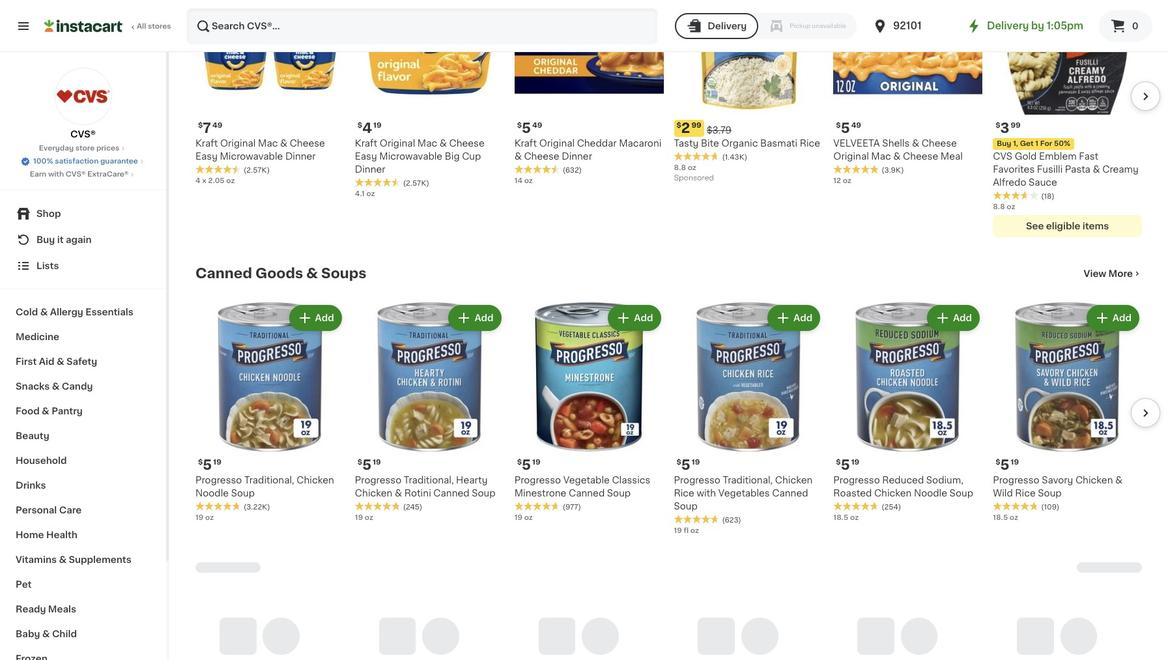 Task type: locate. For each thing, give the bounding box(es) containing it.
soup up (3.22k)
[[231, 489, 255, 498]]

kraft down $ 4 19
[[355, 139, 378, 148]]

2 microwavable from the left
[[380, 152, 443, 161]]

organic
[[722, 139, 758, 148]]

5 $ 5 19 from the left
[[517, 458, 541, 472]]

1 horizontal spatial noodle
[[915, 489, 948, 498]]

add for progresso vegetable classics minestrone canned soup
[[635, 314, 654, 323]]

progresso inside progresso traditional, chicken rice with vegetables canned soup
[[674, 476, 721, 485]]

$ inside $ 7 49
[[198, 122, 203, 129]]

oz up sponsored badge image
[[688, 164, 697, 172]]

buy inside "link"
[[37, 235, 55, 244]]

soup inside the progresso savory chicken & wild rice soup
[[1039, 489, 1062, 498]]

soup down hearty
[[472, 489, 496, 498]]

oz right "4.1"
[[367, 191, 375, 198]]

2 traditional, from the left
[[404, 476, 454, 485]]

0 horizontal spatial delivery
[[708, 22, 747, 31]]

canned right "vegetables"
[[773, 489, 809, 498]]

1 horizontal spatial rice
[[800, 139, 821, 148]]

prices
[[96, 145, 119, 152]]

kraft up 14 oz
[[515, 139, 537, 148]]

19 oz
[[196, 515, 214, 522], [355, 515, 374, 522], [515, 515, 533, 522]]

progresso
[[196, 476, 242, 485], [355, 476, 402, 485], [674, 476, 721, 485], [834, 476, 881, 485], [515, 476, 561, 485], [994, 476, 1040, 485]]

1 horizontal spatial 19 oz
[[355, 515, 374, 522]]

buy for buy 1, get 1 for 50%
[[998, 140, 1012, 148]]

progresso inside progresso traditional, hearty chicken & rotini canned soup
[[355, 476, 402, 485]]

progresso for canned
[[515, 476, 561, 485]]

& inside kraft original mac & cheese easy microwavable big cup dinner
[[440, 139, 447, 148]]

cvs® up store at top left
[[70, 130, 96, 139]]

0 horizontal spatial 49
[[213, 122, 223, 129]]

canned down hearty
[[434, 489, 470, 498]]

99 inside $ 2 99
[[692, 122, 702, 129]]

traditional, for soup
[[244, 476, 295, 485]]

soups
[[321, 267, 367, 281]]

49 right 7
[[213, 122, 223, 129]]

classics
[[612, 476, 651, 485]]

(977)
[[563, 504, 582, 511]]

1 horizontal spatial kraft
[[355, 139, 378, 148]]

progresso inside progresso vegetable classics minestrone canned soup
[[515, 476, 561, 485]]

shop link
[[8, 201, 158, 227]]

item carousel region containing 7
[[177, 0, 1161, 245]]

1 vertical spatial buy
[[37, 235, 55, 244]]

2 19 oz from the left
[[355, 515, 374, 522]]

food
[[16, 407, 40, 416]]

oz down progresso traditional, hearty chicken & rotini canned soup
[[365, 515, 374, 522]]

0 horizontal spatial buy
[[37, 235, 55, 244]]

0 horizontal spatial 18.5
[[834, 515, 849, 522]]

buy
[[998, 140, 1012, 148], [37, 235, 55, 244]]

5 add button from the left
[[929, 307, 979, 330]]

service type group
[[676, 13, 857, 39]]

chicken inside progresso traditional, chicken rice with vegetables canned soup
[[776, 476, 813, 485]]

4 add button from the left
[[769, 307, 820, 330]]

meal
[[941, 152, 964, 161]]

5 up progresso traditional, chicken rice with vegetables canned soup
[[682, 458, 691, 472]]

original inside the kraft original cheddar macaroni & cheese dinner
[[540, 139, 575, 148]]

$ inside $ 3 99
[[996, 122, 1001, 129]]

6 add from the left
[[1113, 314, 1132, 323]]

easy for 4
[[355, 152, 377, 161]]

original inside kraft original mac & cheese easy microwavable big cup dinner
[[380, 139, 415, 148]]

cvs
[[994, 152, 1013, 161]]

oz down the wild
[[1010, 515, 1019, 522]]

traditional, inside progresso traditional, hearty chicken & rotini canned soup
[[404, 476, 454, 485]]

earn
[[30, 171, 46, 178]]

3 add button from the left
[[610, 307, 660, 330]]

3 progresso from the left
[[674, 476, 721, 485]]

1 vertical spatial 8.8 oz
[[994, 204, 1016, 211]]

bite
[[701, 139, 720, 148]]

5 progresso from the left
[[515, 476, 561, 485]]

sodium,
[[927, 476, 964, 485]]

1 horizontal spatial 18.5 oz
[[994, 515, 1019, 522]]

1 vertical spatial with
[[697, 489, 717, 498]]

2 horizontal spatial traditional,
[[723, 476, 773, 485]]

with right earn
[[48, 171, 64, 178]]

oz down minestrone
[[525, 515, 533, 522]]

easy inside kraft original mac & cheese easy microwavable big cup dinner
[[355, 152, 377, 161]]

soup inside progresso traditional, chicken rice with vegetables canned soup
[[674, 502, 698, 511]]

1 horizontal spatial mac
[[418, 139, 438, 148]]

1:05pm
[[1047, 21, 1084, 31]]

get
[[1021, 140, 1034, 148]]

0 horizontal spatial mac
[[258, 139, 278, 148]]

3 $ 5 19 from the left
[[677, 458, 700, 472]]

0 vertical spatial 8.8 oz
[[674, 164, 697, 172]]

add button for progresso reduced sodium, roasted chicken noodle soup
[[929, 307, 979, 330]]

8.8 up sponsored badge image
[[674, 164, 687, 172]]

5 up minestrone
[[522, 458, 531, 472]]

mac for 7
[[258, 139, 278, 148]]

1 99 from the left
[[692, 122, 702, 129]]

(623)
[[723, 517, 742, 524]]

2 99 from the left
[[1011, 122, 1021, 129]]

$ 5 49
[[837, 121, 862, 135], [517, 121, 543, 135]]

oz right '14'
[[525, 178, 533, 185]]

home
[[16, 531, 44, 540]]

sponsored badge image
[[674, 175, 714, 182]]

4 left x
[[196, 178, 201, 185]]

instacart logo image
[[44, 18, 123, 34]]

6 add button from the left
[[1089, 307, 1139, 330]]

1 add from the left
[[315, 314, 334, 323]]

49 up velveeta at the right top of the page
[[852, 122, 862, 129]]

(2.57k) down kraft original mac & cheese easy microwavable dinner
[[244, 167, 270, 174]]

$ 5 19 for progresso reduced sodium, roasted chicken noodle soup
[[837, 458, 860, 472]]

$ 5 19 up the wild
[[996, 458, 1020, 472]]

add for progresso traditional, hearty chicken & rotini canned soup
[[475, 314, 494, 323]]

18.5 oz for progresso reduced sodium, roasted chicken noodle soup
[[834, 515, 859, 522]]

$ 5 49 up 14 oz
[[517, 121, 543, 135]]

1 add button from the left
[[291, 307, 341, 330]]

1 horizontal spatial traditional,
[[404, 476, 454, 485]]

chicken inside progresso traditional, chicken noodle soup
[[297, 476, 334, 485]]

easy for 7
[[196, 152, 218, 161]]

$ for progresso vegetable classics minestrone canned soup
[[517, 459, 522, 466]]

delivery by 1:05pm link
[[967, 18, 1084, 34]]

0 horizontal spatial traditional,
[[244, 476, 295, 485]]

delivery inside button
[[708, 22, 747, 31]]

tasty
[[674, 139, 699, 148]]

5 up 14 oz
[[522, 121, 531, 135]]

2 49 from the left
[[852, 122, 862, 129]]

0 vertical spatial (2.57k)
[[244, 167, 270, 174]]

★★★★★
[[674, 152, 720, 161], [674, 152, 720, 161], [196, 165, 241, 174], [196, 165, 241, 174], [834, 165, 880, 174], [834, 165, 880, 174], [515, 165, 560, 174], [515, 165, 560, 174], [355, 178, 401, 187], [355, 178, 401, 187], [994, 191, 1039, 200], [994, 191, 1039, 200], [196, 502, 241, 511], [196, 502, 241, 511], [355, 502, 401, 511], [355, 502, 401, 511], [834, 502, 880, 511], [834, 502, 880, 511], [515, 502, 560, 511], [515, 502, 560, 511], [994, 502, 1039, 511], [994, 502, 1039, 511], [674, 515, 720, 524], [674, 515, 720, 524]]

2 progresso from the left
[[355, 476, 402, 485]]

2 kraft from the left
[[355, 139, 378, 148]]

extracare®
[[87, 171, 129, 178]]

snacks & candy
[[16, 382, 93, 391]]

progresso traditional, hearty chicken & rotini canned soup
[[355, 476, 496, 498]]

household link
[[8, 449, 158, 473]]

0 horizontal spatial (2.57k)
[[244, 167, 270, 174]]

mac inside kraft original mac & cheese easy microwavable big cup dinner
[[418, 139, 438, 148]]

kraft original cheddar macaroni & cheese dinner
[[515, 139, 662, 161]]

with inside progresso traditional, chicken rice with vegetables canned soup
[[697, 489, 717, 498]]

traditional, for &
[[404, 476, 454, 485]]

0 horizontal spatial 8.8 oz
[[674, 164, 697, 172]]

1 horizontal spatial (2.57k)
[[403, 180, 430, 187]]

0 horizontal spatial with
[[48, 171, 64, 178]]

medicine link
[[8, 325, 158, 349]]

alfredo
[[994, 178, 1027, 187]]

microwavable for 7
[[220, 152, 283, 161]]

1 horizontal spatial easy
[[355, 152, 377, 161]]

oz right 12
[[843, 178, 852, 185]]

x
[[202, 178, 207, 185]]

original inside velveeta shells & cheese original mac & cheese meal
[[834, 152, 870, 161]]

soup down classics
[[607, 489, 631, 498]]

(1.43k)
[[723, 154, 748, 161]]

5
[[841, 121, 851, 135], [522, 121, 531, 135], [203, 458, 212, 472], [363, 458, 372, 472], [682, 458, 691, 472], [841, 458, 851, 472], [522, 458, 531, 472], [1001, 458, 1010, 472]]

soup up (109)
[[1039, 489, 1062, 498]]

4 up kraft original mac & cheese easy microwavable big cup dinner
[[363, 121, 372, 135]]

1 vertical spatial 8.8
[[994, 204, 1006, 211]]

easy
[[196, 152, 218, 161], [355, 152, 377, 161]]

None search field
[[186, 8, 659, 44]]

drinks
[[16, 481, 46, 490]]

1 vertical spatial 4
[[196, 178, 201, 185]]

it
[[57, 235, 64, 244]]

1 horizontal spatial $ 5 49
[[837, 121, 862, 135]]

product group
[[674, 0, 824, 185], [994, 0, 1143, 238], [196, 303, 345, 524], [355, 303, 504, 524], [515, 303, 664, 524], [674, 303, 824, 537], [834, 303, 983, 524], [994, 303, 1143, 524]]

0 horizontal spatial rice
[[674, 489, 695, 498]]

2 add button from the left
[[450, 307, 500, 330]]

2 easy from the left
[[355, 152, 377, 161]]

progresso for with
[[674, 476, 721, 485]]

traditional, up (3.22k)
[[244, 476, 295, 485]]

velveeta
[[834, 139, 881, 148]]

6 $ 5 19 from the left
[[996, 458, 1020, 472]]

1 18.5 from the left
[[834, 515, 849, 522]]

delivery
[[988, 21, 1030, 31], [708, 22, 747, 31]]

microwavable left the big
[[380, 152, 443, 161]]

$ inside $ 4 19
[[358, 122, 363, 129]]

ready meals link
[[8, 597, 158, 622]]

cvs® down satisfaction
[[66, 171, 86, 178]]

kraft inside the kraft original cheddar macaroni & cheese dinner
[[515, 139, 537, 148]]

cup
[[462, 152, 481, 161]]

0 horizontal spatial kraft
[[196, 139, 218, 148]]

2 horizontal spatial 19 oz
[[515, 515, 533, 522]]

0 horizontal spatial 99
[[692, 122, 702, 129]]

buy inside product group
[[998, 140, 1012, 148]]

1 kraft from the left
[[196, 139, 218, 148]]

by
[[1032, 21, 1045, 31]]

1 noodle from the left
[[196, 489, 229, 498]]

progresso inside the progresso savory chicken & wild rice soup
[[994, 476, 1040, 485]]

chicken inside progresso reduced sodium, roasted chicken noodle soup
[[875, 489, 912, 498]]

beauty link
[[8, 424, 158, 449]]

1 horizontal spatial buy
[[998, 140, 1012, 148]]

(3.9k)
[[882, 167, 905, 174]]

0 vertical spatial buy
[[998, 140, 1012, 148]]

rice right basmati
[[800, 139, 821, 148]]

0 horizontal spatial dinner
[[285, 152, 316, 161]]

chicken for progresso traditional, chicken noodle soup
[[297, 476, 334, 485]]

add button for progresso traditional, chicken rice with vegetables canned soup
[[769, 307, 820, 330]]

fast
[[1080, 152, 1099, 161]]

5 up roasted
[[841, 458, 851, 472]]

4 $ 5 19 from the left
[[837, 458, 860, 472]]

$ 5 19 for progresso traditional, chicken noodle soup
[[198, 458, 222, 472]]

traditional, inside progresso traditional, chicken rice with vegetables canned soup
[[723, 476, 773, 485]]

pet
[[16, 580, 32, 589]]

5 for progresso vegetable classics minestrone canned soup
[[522, 458, 531, 472]]

0 horizontal spatial noodle
[[196, 489, 229, 498]]

0 horizontal spatial 8.8
[[674, 164, 687, 172]]

traditional, up rotini
[[404, 476, 454, 485]]

$ 5 19 up progresso traditional, chicken noodle soup
[[198, 458, 222, 472]]

original for 4
[[380, 139, 415, 148]]

kraft inside kraft original mac & cheese easy microwavable dinner
[[196, 139, 218, 148]]

92101
[[894, 21, 922, 31]]

add button for progresso traditional, hearty chicken & rotini canned soup
[[450, 307, 500, 330]]

49 up the kraft original cheddar macaroni & cheese dinner
[[533, 122, 543, 129]]

soup up fl
[[674, 502, 698, 511]]

easy inside kraft original mac & cheese easy microwavable dinner
[[196, 152, 218, 161]]

1 vertical spatial item carousel region
[[196, 298, 1161, 542]]

chicken for progresso savory chicken & wild rice soup
[[1076, 476, 1114, 485]]

2 add from the left
[[475, 314, 494, 323]]

$ 3 99
[[996, 121, 1021, 135]]

2 18.5 from the left
[[994, 515, 1009, 522]]

cheddar
[[577, 139, 617, 148]]

2 18.5 oz from the left
[[994, 515, 1019, 522]]

1 microwavable from the left
[[220, 152, 283, 161]]

2 noodle from the left
[[915, 489, 948, 498]]

4 add from the left
[[794, 314, 813, 323]]

rotini
[[405, 489, 431, 498]]

original for 5
[[540, 139, 575, 148]]

original down $ 4 19
[[380, 139, 415, 148]]

1 $ 5 19 from the left
[[198, 458, 222, 472]]

1 progresso from the left
[[196, 476, 242, 485]]

2 horizontal spatial kraft
[[515, 139, 537, 148]]

canned left "goods"
[[196, 267, 252, 281]]

99 for 3
[[1011, 122, 1021, 129]]

$ 5 19 up roasted
[[837, 458, 860, 472]]

19 oz for progresso traditional, chicken noodle soup
[[196, 515, 214, 522]]

sauce
[[1029, 178, 1058, 187]]

with left "vegetables"
[[697, 489, 717, 498]]

6 progresso from the left
[[994, 476, 1040, 485]]

earn with cvs® extracare®
[[30, 171, 129, 178]]

8.8 for 3
[[994, 204, 1006, 211]]

3 traditional, from the left
[[723, 476, 773, 485]]

hearty
[[456, 476, 488, 485]]

noodle inside progresso reduced sodium, roasted chicken noodle soup
[[915, 489, 948, 498]]

original for 7
[[220, 139, 256, 148]]

oz for tasty bite organic basmati rice
[[688, 164, 697, 172]]

1 horizontal spatial microwavable
[[380, 152, 443, 161]]

18.5 oz down roasted
[[834, 515, 859, 522]]

oz for kraft original mac & cheese easy microwavable big cup dinner
[[367, 191, 375, 198]]

oz down roasted
[[851, 515, 859, 522]]

dinner inside kraft original mac & cheese easy microwavable dinner
[[285, 152, 316, 161]]

dinner inside the kraft original cheddar macaroni & cheese dinner
[[562, 152, 593, 161]]

2 horizontal spatial rice
[[1016, 489, 1036, 498]]

original down velveeta at the right top of the page
[[834, 152, 870, 161]]

product group containing 2
[[674, 0, 824, 185]]

5 for progresso reduced sodium, roasted chicken noodle soup
[[841, 458, 851, 472]]

home health link
[[8, 523, 158, 548]]

0 horizontal spatial 18.5 oz
[[834, 515, 859, 522]]

traditional, inside progresso traditional, chicken noodle soup
[[244, 476, 295, 485]]

100% satisfaction guarantee button
[[20, 154, 146, 167]]

0 horizontal spatial easy
[[196, 152, 218, 161]]

1 19 oz from the left
[[196, 515, 214, 522]]

0 horizontal spatial 19 oz
[[196, 515, 214, 522]]

original inside kraft original mac & cheese easy microwavable dinner
[[220, 139, 256, 148]]

minestrone
[[515, 489, 567, 498]]

19 oz for progresso vegetable classics minestrone canned soup
[[515, 515, 533, 522]]

soup down sodium,
[[950, 489, 974, 498]]

5 up progresso traditional, chicken noodle soup
[[203, 458, 212, 472]]

pet link
[[8, 572, 158, 597]]

3 49 from the left
[[533, 122, 543, 129]]

18.5 down the wild
[[994, 515, 1009, 522]]

49 inside $ 7 49
[[213, 122, 223, 129]]

oz right 2.05
[[226, 178, 235, 185]]

5 for progresso traditional, chicken noodle soup
[[203, 458, 212, 472]]

(2.57k) down kraft original mac & cheese easy microwavable big cup dinner
[[403, 180, 430, 187]]

2 $ 5 19 from the left
[[358, 458, 381, 472]]

2 $ 5 49 from the left
[[517, 121, 543, 135]]

18.5 down roasted
[[834, 515, 849, 522]]

18.5 oz for progresso savory chicken & wild rice soup
[[994, 515, 1019, 522]]

buy left it
[[37, 235, 55, 244]]

earn with cvs® extracare® link
[[30, 170, 136, 180]]

cvs® logo image
[[54, 68, 112, 125]]

0 vertical spatial with
[[48, 171, 64, 178]]

1 traditional, from the left
[[244, 476, 295, 485]]

supplements
[[69, 555, 131, 565]]

progresso for &
[[355, 476, 402, 485]]

$ 5 49 up velveeta at the right top of the page
[[837, 121, 862, 135]]

rice right the wild
[[1016, 489, 1036, 498]]

progresso inside progresso traditional, chicken noodle soup
[[196, 476, 242, 485]]

2 horizontal spatial dinner
[[562, 152, 593, 161]]

0 vertical spatial cvs®
[[70, 130, 96, 139]]

3 add from the left
[[635, 314, 654, 323]]

5 up velveeta at the right top of the page
[[841, 121, 851, 135]]

0 vertical spatial 8.8
[[674, 164, 687, 172]]

see
[[1027, 222, 1045, 231]]

traditional, for with
[[723, 476, 773, 485]]

$ 2 99
[[677, 121, 702, 135]]

microwavable up 2.05
[[220, 152, 283, 161]]

5 up progresso traditional, hearty chicken & rotini canned soup
[[363, 458, 372, 472]]

$ 5 19 up progresso traditional, chicken rice with vegetables canned soup
[[677, 458, 700, 472]]

meals
[[48, 605, 76, 614]]

1 49 from the left
[[213, 122, 223, 129]]

1 horizontal spatial 4
[[363, 121, 372, 135]]

canned down vegetable
[[569, 489, 605, 498]]

original down $ 7 49 in the top of the page
[[220, 139, 256, 148]]

$ 5 19 for progresso traditional, chicken rice with vegetables canned soup
[[677, 458, 700, 472]]

2 horizontal spatial 49
[[852, 122, 862, 129]]

$ 5 19 for progresso traditional, hearty chicken & rotini canned soup
[[358, 458, 381, 472]]

8.8 oz up sponsored badge image
[[674, 164, 697, 172]]

1 horizontal spatial delivery
[[988, 21, 1030, 31]]

cold & allergy essentials link
[[8, 300, 158, 325]]

5 for progresso savory chicken & wild rice soup
[[1001, 458, 1010, 472]]

1 vertical spatial (2.57k)
[[403, 180, 430, 187]]

0 vertical spatial item carousel region
[[177, 0, 1161, 245]]

3 19 oz from the left
[[515, 515, 533, 522]]

tasty bite organic basmati rice
[[674, 139, 821, 148]]

original up (632)
[[540, 139, 575, 148]]

18.5 oz
[[834, 515, 859, 522], [994, 515, 1019, 522]]

1 horizontal spatial with
[[697, 489, 717, 498]]

vegetable
[[564, 476, 610, 485]]

8.8 oz down alfredo
[[994, 204, 1016, 211]]

buy left 1,
[[998, 140, 1012, 148]]

0 vertical spatial 4
[[363, 121, 372, 135]]

again
[[66, 235, 92, 244]]

3 kraft from the left
[[515, 139, 537, 148]]

1 horizontal spatial 8.8
[[994, 204, 1006, 211]]

$ 5 19
[[198, 458, 222, 472], [358, 458, 381, 472], [677, 458, 700, 472], [837, 458, 860, 472], [517, 458, 541, 472], [996, 458, 1020, 472]]

kraft
[[196, 139, 218, 148], [355, 139, 378, 148], [515, 139, 537, 148]]

vitamins & supplements
[[16, 555, 131, 565]]

kraft down 7
[[196, 139, 218, 148]]

19 oz for progresso traditional, hearty chicken & rotini canned soup
[[355, 515, 374, 522]]

0 horizontal spatial microwavable
[[220, 152, 283, 161]]

0 horizontal spatial $ 5 49
[[517, 121, 543, 135]]

8.8 down alfredo
[[994, 204, 1006, 211]]

5 add from the left
[[954, 314, 973, 323]]

1 horizontal spatial 49
[[533, 122, 543, 129]]

1 horizontal spatial 8.8 oz
[[994, 204, 1016, 211]]

5 up the wild
[[1001, 458, 1010, 472]]

(3.22k)
[[244, 504, 270, 511]]

99 right "2"
[[692, 122, 702, 129]]

progresso inside progresso reduced sodium, roasted chicken noodle soup
[[834, 476, 881, 485]]

$ 5 19 up progresso traditional, hearty chicken & rotini canned soup
[[358, 458, 381, 472]]

microwavable inside kraft original mac & cheese easy microwavable dinner
[[220, 152, 283, 161]]

oz down progresso traditional, chicken noodle soup
[[205, 515, 214, 522]]

4 progresso from the left
[[834, 476, 881, 485]]

99 right 3 at the right of page
[[1011, 122, 1021, 129]]

99 inside $ 3 99
[[1011, 122, 1021, 129]]

traditional, up "vegetables"
[[723, 476, 773, 485]]

1,
[[1014, 140, 1019, 148]]

microwavable inside kraft original mac & cheese easy microwavable big cup dinner
[[380, 152, 443, 161]]

92101 button
[[873, 8, 951, 44]]

chicken
[[297, 476, 334, 485], [776, 476, 813, 485], [1076, 476, 1114, 485], [355, 489, 393, 498], [875, 489, 912, 498]]

kraft for 4
[[355, 139, 378, 148]]

1 $ 5 49 from the left
[[837, 121, 862, 135]]

chicken inside progresso traditional, hearty chicken & rotini canned soup
[[355, 489, 393, 498]]

18.5
[[834, 515, 849, 522], [994, 515, 1009, 522]]

1 easy from the left
[[196, 152, 218, 161]]

1 horizontal spatial 99
[[1011, 122, 1021, 129]]

easy up x
[[196, 152, 218, 161]]

delivery for delivery by 1:05pm
[[988, 21, 1030, 31]]

personal care link
[[8, 498, 158, 523]]

$2.99 original price: $3.79 element
[[674, 120, 824, 137]]

mac inside kraft original mac & cheese easy microwavable dinner
[[258, 139, 278, 148]]

gold
[[1016, 152, 1038, 161]]

emblem
[[1040, 152, 1077, 161]]

rice up fl
[[674, 489, 695, 498]]

1 18.5 oz from the left
[[834, 515, 859, 522]]

18.5 oz down the wild
[[994, 515, 1019, 522]]

item carousel region
[[177, 0, 1161, 245], [196, 298, 1161, 542]]

soup inside progresso traditional, hearty chicken & rotini canned soup
[[472, 489, 496, 498]]

1 horizontal spatial 18.5
[[994, 515, 1009, 522]]

oz down alfredo
[[1007, 204, 1016, 211]]

canned goods & soups link
[[196, 266, 367, 282]]

add button for progresso vegetable classics minestrone canned soup
[[610, 307, 660, 330]]

0 button
[[1100, 10, 1153, 42]]

$ 5 19 up minestrone
[[517, 458, 541, 472]]

mac for 4
[[418, 139, 438, 148]]

easy down $ 4 19
[[355, 152, 377, 161]]

kraft inside kraft original mac & cheese easy microwavable big cup dinner
[[355, 139, 378, 148]]

2 horizontal spatial mac
[[872, 152, 892, 161]]

1 horizontal spatial dinner
[[355, 165, 386, 174]]

oz for progresso traditional, hearty chicken & rotini canned soup
[[365, 515, 374, 522]]

$ 5 19 for progresso savory chicken & wild rice soup
[[996, 458, 1020, 472]]

velveeta shells & cheese original mac & cheese meal
[[834, 139, 964, 161]]

4.1 oz
[[355, 191, 375, 198]]

chicken inside the progresso savory chicken & wild rice soup
[[1076, 476, 1114, 485]]



Task type: vqa. For each thing, say whether or not it's contained in the screenshot.


Task type: describe. For each thing, give the bounding box(es) containing it.
progresso savory chicken & wild rice soup
[[994, 476, 1124, 498]]

everyday store prices
[[39, 145, 119, 152]]

canned inside progresso vegetable classics minestrone canned soup
[[569, 489, 605, 498]]

$ for kraft original cheddar macaroni & cheese dinner
[[517, 122, 522, 129]]

home health
[[16, 531, 78, 540]]

mac inside velveeta shells & cheese original mac & cheese meal
[[872, 152, 892, 161]]

see eligible items
[[1027, 222, 1110, 231]]

food & pantry link
[[8, 399, 158, 424]]

5 for kraft original cheddar macaroni & cheese dinner
[[522, 121, 531, 135]]

add for progresso traditional, chicken noodle soup
[[315, 314, 334, 323]]

$3.79
[[707, 126, 732, 135]]

oz for progresso reduced sodium, roasted chicken noodle soup
[[851, 515, 859, 522]]

oz for progresso savory chicken & wild rice soup
[[1010, 515, 1019, 522]]

8.8 oz for 3
[[994, 204, 1016, 211]]

macaroni
[[619, 139, 662, 148]]

personal
[[16, 506, 57, 515]]

lists
[[37, 261, 59, 271]]

& inside cvs gold emblem fast favorites fusilli pasta & creamy alfredo sauce
[[1094, 165, 1101, 174]]

$ for kraft original mac & cheese easy microwavable dinner
[[198, 122, 203, 129]]

$ for velveeta shells & cheese original mac & cheese meal
[[837, 122, 841, 129]]

stores
[[148, 23, 171, 30]]

cold
[[16, 308, 38, 317]]

medicine
[[16, 333, 59, 342]]

progresso reduced sodium, roasted chicken noodle soup
[[834, 476, 974, 498]]

49 for kraft original cheddar macaroni & cheese dinner
[[533, 122, 543, 129]]

oz for progresso vegetable classics minestrone canned soup
[[525, 515, 533, 522]]

canned inside progresso traditional, chicken rice with vegetables canned soup
[[773, 489, 809, 498]]

5 for velveeta shells & cheese original mac & cheese meal
[[841, 121, 851, 135]]

buy it again link
[[8, 227, 158, 253]]

kraft original mac & cheese easy microwavable big cup dinner
[[355, 139, 485, 174]]

add button for progresso savory chicken & wild rice soup
[[1089, 307, 1139, 330]]

vitamins & supplements link
[[8, 548, 158, 572]]

2
[[682, 121, 691, 135]]

snacks
[[16, 382, 50, 391]]

50%
[[1055, 140, 1071, 148]]

7
[[203, 121, 211, 135]]

oz for cvs gold emblem fast favorites fusilli pasta & creamy alfredo sauce
[[1007, 204, 1016, 211]]

kraft for 5
[[515, 139, 537, 148]]

cold & allergy essentials
[[16, 308, 134, 317]]

baby
[[16, 630, 40, 639]]

49 for velveeta shells & cheese original mac & cheese meal
[[852, 122, 862, 129]]

kraft for 7
[[196, 139, 218, 148]]

cheese inside kraft original mac & cheese easy microwavable dinner
[[290, 139, 325, 148]]

cvs® link
[[54, 68, 112, 141]]

$ 5 49 for kraft
[[517, 121, 543, 135]]

$ for progresso traditional, chicken noodle soup
[[198, 459, 203, 466]]

microwavable for 4
[[380, 152, 443, 161]]

all stores
[[137, 23, 171, 30]]

guarantee
[[100, 158, 138, 165]]

$ for progresso reduced sodium, roasted chicken noodle soup
[[837, 459, 841, 466]]

ready
[[16, 605, 46, 614]]

essentials
[[86, 308, 134, 317]]

progresso for soup
[[196, 476, 242, 485]]

goods
[[255, 267, 303, 281]]

$ 4 19
[[358, 121, 382, 135]]

$ inside $ 2 99
[[677, 122, 682, 129]]

oz for progresso traditional, chicken noodle soup
[[205, 515, 214, 522]]

add button for progresso traditional, chicken noodle soup
[[291, 307, 341, 330]]

19 inside $ 4 19
[[374, 122, 382, 129]]

buy for buy it again
[[37, 235, 55, 244]]

vitamins
[[16, 555, 57, 565]]

for
[[1041, 140, 1053, 148]]

4.1
[[355, 191, 365, 198]]

Search field
[[188, 9, 657, 43]]

product group containing 3
[[994, 0, 1143, 238]]

$ for buy 1, get 1 for 50%
[[996, 122, 1001, 129]]

0 horizontal spatial 4
[[196, 178, 201, 185]]

canned inside progresso traditional, hearty chicken & rotini canned soup
[[434, 489, 470, 498]]

progresso vegetable classics minestrone canned soup
[[515, 476, 651, 498]]

add for progresso reduced sodium, roasted chicken noodle soup
[[954, 314, 973, 323]]

buy 1, get 1 for 50%
[[998, 140, 1071, 148]]

$ 5 49 for velveeta
[[837, 121, 862, 135]]

5 for progresso traditional, chicken rice with vegetables canned soup
[[682, 458, 691, 472]]

lists link
[[8, 253, 158, 279]]

$ for kraft original mac & cheese easy microwavable big cup dinner
[[358, 122, 363, 129]]

$ 7 49
[[198, 121, 223, 135]]

safety
[[66, 357, 97, 366]]

baby & child link
[[8, 622, 158, 647]]

18.5 for progresso reduced sodium, roasted chicken noodle soup
[[834, 515, 849, 522]]

snacks & candy link
[[8, 374, 158, 399]]

$ for progresso traditional, chicken rice with vegetables canned soup
[[677, 459, 682, 466]]

18.5 for progresso savory chicken & wild rice soup
[[994, 515, 1009, 522]]

100% satisfaction guarantee
[[33, 158, 138, 165]]

& inside kraft original mac & cheese easy microwavable dinner
[[280, 139, 288, 148]]

(2.57k) for 7
[[244, 167, 270, 174]]

pasta
[[1066, 165, 1091, 174]]

& inside the progresso savory chicken & wild rice soup
[[1116, 476, 1124, 485]]

with inside the earn with cvs® extracare® link
[[48, 171, 64, 178]]

dinner inside kraft original mac & cheese easy microwavable big cup dinner
[[355, 165, 386, 174]]

soup inside progresso vegetable classics minestrone canned soup
[[607, 489, 631, 498]]

1 vertical spatial cvs®
[[66, 171, 86, 178]]

& inside progresso traditional, hearty chicken & rotini canned soup
[[395, 489, 402, 498]]

oz for kraft original cheddar macaroni & cheese dinner
[[525, 178, 533, 185]]

$ 5 19 for progresso vegetable classics minestrone canned soup
[[517, 458, 541, 472]]

fusilli
[[1038, 165, 1064, 174]]

cheese inside kraft original mac & cheese easy microwavable big cup dinner
[[450, 139, 485, 148]]

child
[[52, 630, 77, 639]]

soup inside progresso reduced sodium, roasted chicken noodle soup
[[950, 489, 974, 498]]

chicken for progresso traditional, chicken rice with vegetables canned soup
[[776, 476, 813, 485]]

progresso for wild
[[994, 476, 1040, 485]]

2.05
[[208, 178, 225, 185]]

8.8 for 2
[[674, 164, 687, 172]]

all stores link
[[44, 8, 172, 44]]

5 for progresso traditional, hearty chicken & rotini canned soup
[[363, 458, 372, 472]]

savory
[[1043, 476, 1074, 485]]

14 oz
[[515, 178, 533, 185]]

noodle inside progresso traditional, chicken noodle soup
[[196, 489, 229, 498]]

rice inside progresso traditional, chicken rice with vegetables canned soup
[[674, 489, 695, 498]]

100%
[[33, 158, 53, 165]]

(2.57k) for 4
[[403, 180, 430, 187]]

buy it again
[[37, 235, 92, 244]]

health
[[46, 531, 78, 540]]

oz right fl
[[691, 528, 700, 535]]

& inside the kraft original cheddar macaroni & cheese dinner
[[515, 152, 522, 161]]

first aid & safety
[[16, 357, 97, 366]]

household
[[16, 456, 67, 466]]

add for progresso traditional, chicken rice with vegetables canned soup
[[794, 314, 813, 323]]

19 fl oz
[[674, 528, 700, 535]]

progresso for chicken
[[834, 476, 881, 485]]

oz for velveeta shells & cheese original mac & cheese meal
[[843, 178, 852, 185]]

ready meals
[[16, 605, 76, 614]]

first aid & safety link
[[8, 349, 158, 374]]

kraft original mac & cheese easy microwavable dinner
[[196, 139, 325, 161]]

aid
[[39, 357, 54, 366]]

add for progresso savory chicken & wild rice soup
[[1113, 314, 1132, 323]]

delivery for delivery
[[708, 22, 747, 31]]

$ for progresso savory chicken & wild rice soup
[[996, 459, 1001, 466]]

pantry
[[52, 407, 83, 416]]

8.8 oz for 2
[[674, 164, 697, 172]]

0
[[1133, 22, 1139, 31]]

beauty
[[16, 432, 49, 441]]

roasted
[[834, 489, 873, 498]]

view more
[[1085, 269, 1134, 279]]

4 x 2.05 oz
[[196, 178, 235, 185]]

wild
[[994, 489, 1014, 498]]

item carousel region containing 5
[[196, 298, 1161, 542]]

99 for 2
[[692, 122, 702, 129]]

49 for kraft original mac & cheese easy microwavable dinner
[[213, 122, 223, 129]]

everyday store prices link
[[39, 143, 127, 154]]

shells
[[883, 139, 910, 148]]

cheese inside the kraft original cheddar macaroni & cheese dinner
[[524, 152, 560, 161]]

store
[[75, 145, 95, 152]]

soup inside progresso traditional, chicken noodle soup
[[231, 489, 255, 498]]

view more link
[[1085, 268, 1143, 281]]

$ for progresso traditional, hearty chicken & rotini canned soup
[[358, 459, 363, 466]]

rice inside the progresso savory chicken & wild rice soup
[[1016, 489, 1036, 498]]



